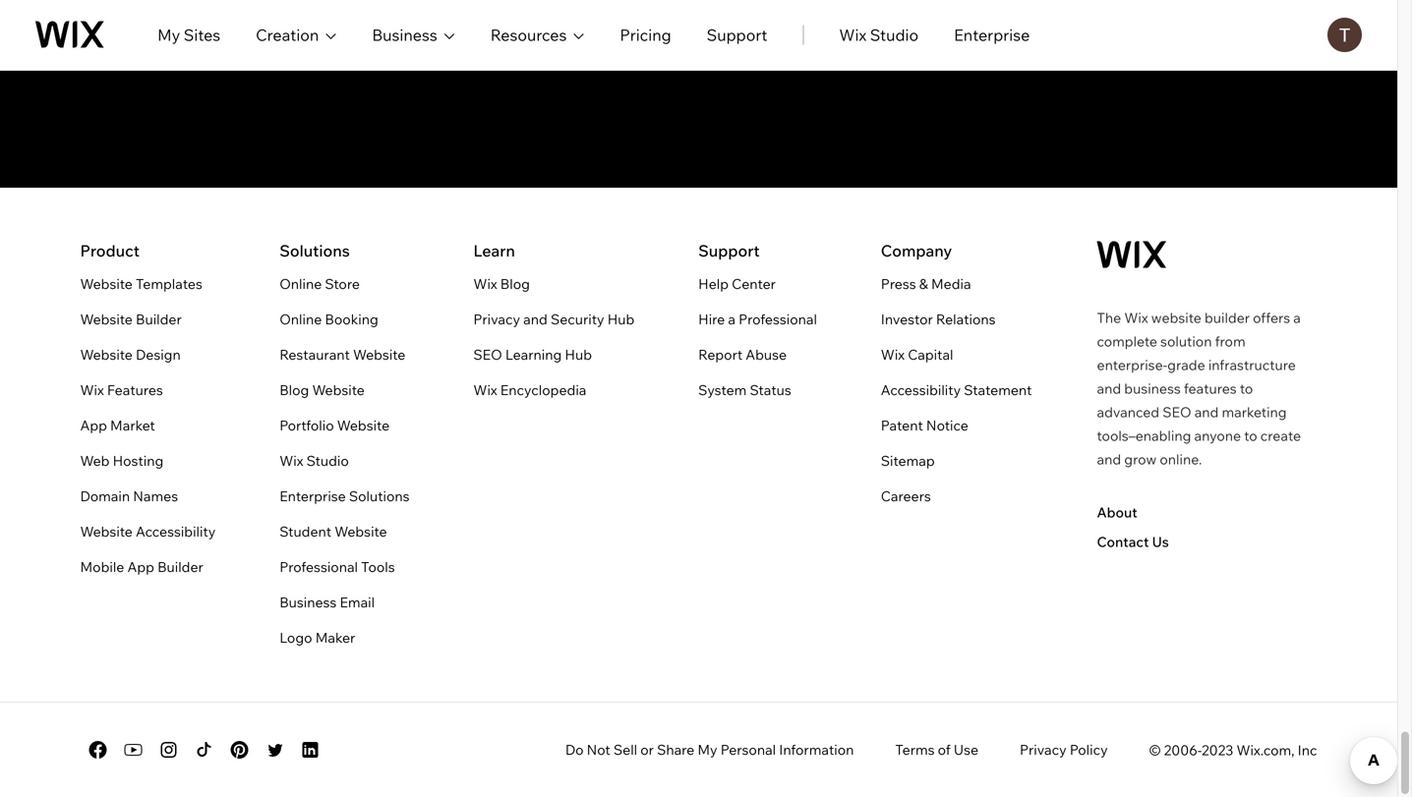 Task type: describe. For each thing, give the bounding box(es) containing it.
and up advanced
[[1097, 380, 1122, 397]]

press & media
[[881, 275, 972, 293]]

1 horizontal spatial wix studio
[[840, 25, 919, 45]]

status
[[750, 382, 792, 399]]

accessibility inside website accessibility link
[[136, 523, 216, 541]]

my sites
[[158, 25, 221, 45]]

capital
[[908, 346, 954, 363]]

do not sell or share my personal information link
[[566, 742, 854, 759]]

business
[[1125, 380, 1181, 397]]

wix features link
[[80, 379, 163, 402]]

website down booking
[[353, 346, 406, 363]]

website builder link
[[80, 308, 182, 332]]

enterprise link
[[954, 23, 1030, 47]]

portfolio website
[[280, 417, 390, 434]]

blog website link
[[280, 379, 365, 402]]

0 vertical spatial builder
[[136, 311, 182, 328]]

help
[[699, 275, 729, 293]]

creation button
[[256, 23, 337, 47]]

system status
[[699, 382, 792, 399]]

store
[[325, 275, 360, 293]]

studio for rightmost wix studio link
[[870, 25, 919, 45]]

hub inside seo learning hub link
[[565, 346, 592, 363]]

personal
[[721, 742, 776, 759]]

0 vertical spatial solutions
[[280, 241, 350, 261]]

student
[[280, 523, 332, 541]]

student website link
[[280, 520, 387, 544]]

facebook image
[[86, 739, 110, 762]]

marketing
[[1222, 404, 1287, 421]]

business for business email
[[280, 594, 337, 611]]

linkedin image
[[299, 739, 322, 762]]

sites
[[184, 25, 221, 45]]

privacy policy link
[[1020, 742, 1108, 759]]

report
[[699, 346, 743, 363]]

profile image image
[[1328, 18, 1362, 52]]

and up learning
[[524, 311, 548, 328]]

1 vertical spatial blog
[[280, 382, 309, 399]]

the
[[1097, 309, 1122, 327]]

investor relations link
[[881, 308, 996, 332]]

notice
[[927, 417, 969, 434]]

information
[[779, 742, 854, 759]]

sitemap
[[881, 453, 935, 470]]

system
[[699, 382, 747, 399]]

pricing
[[620, 25, 672, 45]]

solutions inside enterprise solutions link
[[349, 488, 410, 505]]

online for online store
[[280, 275, 322, 293]]

contact us link
[[1097, 534, 1170, 551]]

system status link
[[699, 379, 792, 402]]

website
[[1152, 309, 1202, 327]]

privacy policy
[[1020, 742, 1108, 759]]

terms of use
[[896, 742, 979, 759]]

enterprise for enterprise solutions
[[280, 488, 346, 505]]

use
[[954, 742, 979, 759]]

website design link
[[80, 343, 181, 367]]

patent
[[881, 417, 924, 434]]

a inside hire a professional link
[[728, 311, 736, 328]]

&
[[920, 275, 929, 293]]

© 2006-2023 wix.com, inc
[[1150, 742, 1318, 759]]

enterprise solutions
[[280, 488, 410, 505]]

0 horizontal spatial my
[[158, 25, 180, 45]]

policy
[[1070, 742, 1108, 759]]

features
[[107, 382, 163, 399]]

twitter image
[[263, 739, 287, 762]]

center
[[732, 275, 776, 293]]

complete
[[1097, 333, 1158, 350]]

names
[[133, 488, 178, 505]]

email
[[340, 594, 375, 611]]

offers
[[1253, 309, 1291, 327]]

0 vertical spatial support
[[707, 25, 768, 45]]

media
[[932, 275, 972, 293]]

wix studio inside more wix pages element
[[280, 453, 349, 470]]

anyone
[[1195, 427, 1242, 445]]

online.
[[1160, 451, 1203, 468]]

1 vertical spatial builder
[[157, 559, 203, 576]]

instagram image
[[157, 739, 181, 762]]

statement
[[964, 382, 1032, 399]]

a inside "the wix website builder offers a complete solution from enterprise-grade infrastructure and business features to advanced seo and marketing tools–enabling anyone to create and grow online."
[[1294, 309, 1301, 327]]

student website
[[280, 523, 387, 541]]

website design
[[80, 346, 181, 363]]

wix capital link
[[881, 343, 954, 367]]

encyclopedia
[[501, 382, 587, 399]]

hire a professional
[[699, 311, 817, 328]]

not
[[587, 742, 611, 759]]

builder
[[1205, 309, 1250, 327]]

website down the product
[[80, 275, 133, 293]]

restaurant website link
[[280, 343, 406, 367]]

professional tools link
[[280, 556, 395, 579]]

website down domain
[[80, 523, 133, 541]]

online store link
[[280, 272, 360, 296]]

more wix pages element
[[0, 188, 1398, 798]]

security
[[551, 311, 605, 328]]

tiktok image
[[192, 739, 216, 762]]

business button
[[372, 23, 455, 47]]

wix blog
[[474, 275, 530, 293]]

company
[[881, 241, 953, 261]]

grow
[[1125, 451, 1157, 468]]

0 horizontal spatial wix studio link
[[280, 450, 349, 473]]

enterprise for enterprise
[[954, 25, 1030, 45]]

0 horizontal spatial professional
[[280, 559, 358, 576]]

website up wix features
[[80, 346, 133, 363]]

domain
[[80, 488, 130, 505]]

my sites link
[[158, 23, 221, 47]]

patent notice link
[[881, 414, 969, 438]]

my inside more wix pages element
[[698, 742, 718, 759]]

website templates link
[[80, 272, 202, 296]]

pinterest image
[[228, 739, 251, 762]]

privacy for privacy policy
[[1020, 742, 1067, 759]]

online store
[[280, 275, 360, 293]]

investor
[[881, 311, 933, 328]]

help center
[[699, 275, 776, 293]]

wix capital
[[881, 346, 954, 363]]



Task type: locate. For each thing, give the bounding box(es) containing it.
0 vertical spatial professional
[[739, 311, 817, 328]]

sitemap link
[[881, 450, 935, 473]]

seo left learning
[[474, 346, 502, 363]]

solutions
[[280, 241, 350, 261], [349, 488, 410, 505]]

0 vertical spatial my
[[158, 25, 180, 45]]

seo down business on the right
[[1163, 404, 1192, 421]]

online up restaurant
[[280, 311, 322, 328]]

and left grow
[[1097, 451, 1122, 468]]

1 vertical spatial my
[[698, 742, 718, 759]]

restaurant website
[[280, 346, 406, 363]]

seo learning hub
[[474, 346, 592, 363]]

my right the share
[[698, 742, 718, 759]]

contact
[[1097, 534, 1149, 551]]

features
[[1184, 380, 1237, 397]]

1 horizontal spatial accessibility
[[881, 382, 961, 399]]

pricing link
[[620, 23, 672, 47]]

contact us
[[1097, 534, 1170, 551]]

0 vertical spatial business
[[372, 25, 438, 45]]

wix features
[[80, 382, 163, 399]]

studio inside more wix pages element
[[307, 453, 349, 470]]

business email link
[[280, 591, 375, 615]]

app
[[80, 417, 107, 434], [127, 559, 154, 576]]

0 vertical spatial app
[[80, 417, 107, 434]]

blog down learn
[[501, 275, 530, 293]]

advanced
[[1097, 404, 1160, 421]]

seo learning hub link
[[474, 343, 592, 367]]

booking
[[325, 311, 379, 328]]

0 vertical spatial wix studio
[[840, 25, 919, 45]]

seo
[[474, 346, 502, 363], [1163, 404, 1192, 421]]

online for online booking
[[280, 311, 322, 328]]

website down enterprise solutions link on the left of page
[[335, 523, 387, 541]]

wix studio
[[840, 25, 919, 45], [280, 453, 349, 470]]

1 horizontal spatial hub
[[608, 311, 635, 328]]

report abuse
[[699, 346, 787, 363]]

inc
[[1298, 742, 1318, 759]]

to down marketing
[[1245, 427, 1258, 445]]

support right "pricing" link
[[707, 25, 768, 45]]

0 vertical spatial privacy
[[474, 311, 520, 328]]

accessibility inside accessibility statement link
[[881, 382, 961, 399]]

my left sites
[[158, 25, 180, 45]]

website down restaurant website link
[[312, 382, 365, 399]]

careers
[[881, 488, 931, 505]]

1 horizontal spatial enterprise
[[954, 25, 1030, 45]]

enterprise inside more wix pages element
[[280, 488, 346, 505]]

product
[[80, 241, 140, 261]]

resources
[[491, 25, 567, 45]]

wix studio link
[[840, 23, 919, 47], [280, 450, 349, 473]]

and down features
[[1195, 404, 1219, 421]]

professional up the business email
[[280, 559, 358, 576]]

0 vertical spatial enterprise
[[954, 25, 1030, 45]]

the wix website builder offers a complete solution from enterprise-grade infrastructure and business features to advanced seo and marketing tools–enabling anyone to create and grow online.
[[1097, 309, 1302, 468]]

0 vertical spatial to
[[1240, 380, 1254, 397]]

online inside online booking link
[[280, 311, 322, 328]]

domain names
[[80, 488, 178, 505]]

0 vertical spatial studio
[[870, 25, 919, 45]]

1 vertical spatial seo
[[1163, 404, 1192, 421]]

to down infrastructure
[[1240, 380, 1254, 397]]

online left store
[[280, 275, 322, 293]]

1 horizontal spatial app
[[127, 559, 154, 576]]

tools
[[361, 559, 395, 576]]

1 vertical spatial to
[[1245, 427, 1258, 445]]

1 horizontal spatial wix studio link
[[840, 23, 919, 47]]

0 horizontal spatial a
[[728, 311, 736, 328]]

privacy left policy at the bottom right of the page
[[1020, 742, 1067, 759]]

0 horizontal spatial enterprise
[[280, 488, 346, 505]]

0 horizontal spatial blog
[[280, 382, 309, 399]]

0 horizontal spatial accessibility
[[136, 523, 216, 541]]

hub right security
[[608, 311, 635, 328]]

©
[[1150, 742, 1161, 759]]

1 vertical spatial enterprise
[[280, 488, 346, 505]]

0 vertical spatial online
[[280, 275, 322, 293]]

0 horizontal spatial hub
[[565, 346, 592, 363]]

builder down website accessibility link
[[157, 559, 203, 576]]

1 vertical spatial app
[[127, 559, 154, 576]]

app down website accessibility link
[[127, 559, 154, 576]]

blog website
[[280, 382, 365, 399]]

relations
[[936, 311, 996, 328]]

0 vertical spatial wix studio link
[[840, 23, 919, 47]]

1 horizontal spatial privacy
[[1020, 742, 1067, 759]]

2 online from the top
[[280, 311, 322, 328]]

solutions up online store
[[280, 241, 350, 261]]

1 horizontal spatial professional
[[739, 311, 817, 328]]

1 vertical spatial privacy
[[1020, 742, 1067, 759]]

enterprise-
[[1097, 357, 1168, 374]]

website accessibility link
[[80, 520, 216, 544]]

website templates
[[80, 275, 202, 293]]

investor relations
[[881, 311, 996, 328]]

web hosting link
[[80, 450, 164, 473]]

studio left enterprise link
[[870, 25, 919, 45]]

business inside 'link'
[[280, 594, 337, 611]]

online inside online store "link"
[[280, 275, 322, 293]]

a right offers
[[1294, 309, 1301, 327]]

1 vertical spatial support
[[699, 241, 760, 261]]

from
[[1216, 333, 1246, 350]]

mobile
[[80, 559, 124, 576]]

online
[[280, 275, 322, 293], [280, 311, 322, 328]]

wix logo, homepage image
[[1097, 241, 1167, 269]]

1 horizontal spatial blog
[[501, 275, 530, 293]]

about
[[1097, 504, 1138, 521]]

app market
[[80, 417, 155, 434]]

hosting
[[113, 453, 164, 470]]

terms of use link
[[896, 742, 979, 759]]

1 horizontal spatial business
[[372, 25, 438, 45]]

1 horizontal spatial a
[[1294, 309, 1301, 327]]

hub inside the 'privacy and security hub' link
[[608, 311, 635, 328]]

1 vertical spatial business
[[280, 594, 337, 611]]

1 online from the top
[[280, 275, 322, 293]]

builder
[[136, 311, 182, 328], [157, 559, 203, 576]]

mobile app builder
[[80, 559, 203, 576]]

1 vertical spatial wix studio
[[280, 453, 349, 470]]

hub down security
[[565, 346, 592, 363]]

of
[[938, 742, 951, 759]]

restaurant
[[280, 346, 350, 363]]

business for business
[[372, 25, 438, 45]]

website up "website design" at left top
[[80, 311, 133, 328]]

builder up the design
[[136, 311, 182, 328]]

business inside dropdown button
[[372, 25, 438, 45]]

privacy for privacy and security hub
[[474, 311, 520, 328]]

privacy and security hub link
[[474, 308, 635, 332]]

website down blog website link
[[337, 417, 390, 434]]

solution
[[1161, 333, 1212, 350]]

about link
[[1097, 504, 1138, 521]]

sell
[[614, 742, 638, 759]]

seo inside "the wix website builder offers a complete solution from enterprise-grade infrastructure and business features to advanced seo and marketing tools–enabling anyone to create and grow online."
[[1163, 404, 1192, 421]]

youtube image
[[121, 739, 145, 762]]

wix inside "the wix website builder offers a complete solution from enterprise-grade infrastructure and business features to advanced seo and marketing tools–enabling anyone to create and grow online."
[[1125, 309, 1149, 327]]

0 horizontal spatial studio
[[307, 453, 349, 470]]

learning
[[506, 346, 562, 363]]

grade
[[1168, 357, 1206, 374]]

1 vertical spatial professional
[[280, 559, 358, 576]]

to
[[1240, 380, 1254, 397], [1245, 427, 1258, 445]]

support inside more wix pages element
[[699, 241, 760, 261]]

1 horizontal spatial studio
[[870, 25, 919, 45]]

0 vertical spatial accessibility
[[881, 382, 961, 399]]

terms
[[896, 742, 935, 759]]

creation
[[256, 25, 319, 45]]

0 horizontal spatial seo
[[474, 346, 502, 363]]

solutions up 'student website'
[[349, 488, 410, 505]]

studio for the leftmost wix studio link
[[307, 453, 349, 470]]

professional up abuse
[[739, 311, 817, 328]]

accessibility statement
[[881, 382, 1032, 399]]

0 horizontal spatial wix studio
[[280, 453, 349, 470]]

do
[[566, 742, 584, 759]]

0 vertical spatial blog
[[501, 275, 530, 293]]

web
[[80, 453, 110, 470]]

0 horizontal spatial business
[[280, 594, 337, 611]]

wix
[[840, 25, 867, 45], [474, 275, 497, 293], [1125, 309, 1149, 327], [881, 346, 905, 363], [80, 382, 104, 399], [474, 382, 497, 399], [280, 453, 303, 470]]

or
[[641, 742, 654, 759]]

0 horizontal spatial privacy
[[474, 311, 520, 328]]

us
[[1153, 534, 1170, 551]]

a
[[1294, 309, 1301, 327], [728, 311, 736, 328]]

logo
[[280, 630, 312, 647]]

report abuse link
[[699, 343, 787, 367]]

1 vertical spatial solutions
[[349, 488, 410, 505]]

1 horizontal spatial my
[[698, 742, 718, 759]]

app up the web
[[80, 417, 107, 434]]

a right "hire"
[[728, 311, 736, 328]]

blog up portfolio
[[280, 382, 309, 399]]

accessibility down names
[[136, 523, 216, 541]]

logo maker link
[[280, 627, 355, 650]]

studio down portfolio website link
[[307, 453, 349, 470]]

1 vertical spatial online
[[280, 311, 322, 328]]

my
[[158, 25, 180, 45], [698, 742, 718, 759]]

0 vertical spatial seo
[[474, 346, 502, 363]]

1 vertical spatial hub
[[565, 346, 592, 363]]

support up help center
[[699, 241, 760, 261]]

online booking link
[[280, 308, 379, 332]]

abuse
[[746, 346, 787, 363]]

1 vertical spatial accessibility
[[136, 523, 216, 541]]

press
[[881, 275, 917, 293]]

accessibility down wix capital link on the top right
[[881, 382, 961, 399]]

design
[[136, 346, 181, 363]]

patent notice
[[881, 417, 969, 434]]

1 vertical spatial wix studio link
[[280, 450, 349, 473]]

maker
[[315, 630, 355, 647]]

0 vertical spatial hub
[[608, 311, 635, 328]]

1 vertical spatial studio
[[307, 453, 349, 470]]

hub
[[608, 311, 635, 328], [565, 346, 592, 363]]

1 horizontal spatial seo
[[1163, 404, 1192, 421]]

0 horizontal spatial app
[[80, 417, 107, 434]]

resources button
[[491, 23, 585, 47]]

professional tools
[[280, 559, 395, 576]]

privacy down wix blog link
[[474, 311, 520, 328]]



Task type: vqa. For each thing, say whether or not it's contained in the screenshot.
App to the left
yes



